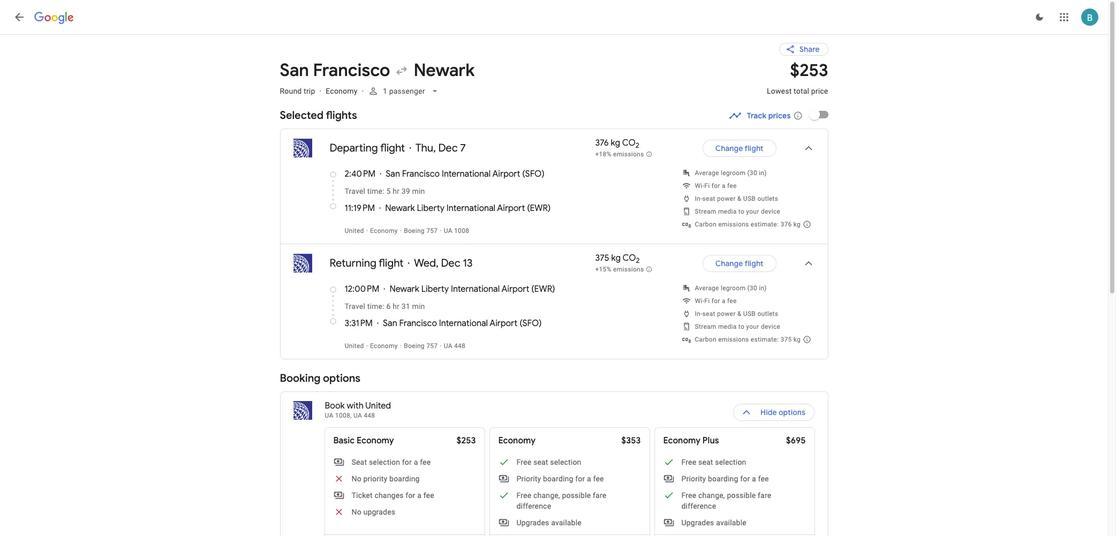 Task type: describe. For each thing, give the bounding box(es) containing it.
6
[[386, 302, 391, 311]]

253 us dollars element
[[790, 59, 828, 81]]

average for wed, dec 13
[[695, 284, 719, 292]]

0 vertical spatial (sfo)
[[522, 169, 545, 179]]

track
[[747, 111, 767, 121]]

share
[[800, 44, 820, 54]]

7
[[460, 141, 466, 155]]

no for no upgrades
[[352, 508, 361, 516]]

travel for departing
[[345, 187, 365, 195]]

selection for economy
[[550, 458, 581, 467]]

power for wed, dec 13
[[717, 310, 736, 318]]

2 vertical spatial francisco
[[399, 318, 437, 329]]

free change, possible fare difference for economy
[[517, 491, 606, 510]]

448
[[364, 412, 375, 419]]

hide options button
[[733, 400, 815, 425]]

wed,
[[414, 257, 439, 270]]

travel time: 5 hr 39 min
[[345, 187, 425, 195]]

free seat selection for economy
[[517, 458, 581, 467]]

$253 lowest total price
[[767, 59, 828, 95]]

 image right trip
[[319, 87, 322, 95]]

change, for economy
[[533, 491, 560, 500]]

hide options
[[761, 408, 806, 417]]

0 vertical spatial san francisco international airport (sfo)
[[386, 169, 545, 179]]

estimate: for thu, dec 7
[[751, 221, 779, 228]]

ua 448
[[444, 342, 466, 350]]

thu,
[[416, 141, 436, 155]]

usb for 7
[[743, 195, 756, 202]]

change for wed, dec 13
[[715, 259, 743, 268]]

1 passenger
[[383, 87, 425, 95]]

fi for wed, dec 13
[[704, 297, 710, 305]]

39
[[402, 187, 410, 195]]

basic economy
[[333, 435, 394, 446]]

in-seat power & usb outlets for thu, dec 7
[[695, 195, 778, 202]]

+15%
[[595, 266, 612, 273]]

13
[[463, 257, 473, 270]]

round trip
[[280, 87, 315, 95]]

wed, dec 13
[[414, 257, 473, 270]]

no upgrades
[[352, 508, 395, 516]]

wi- for 7
[[695, 182, 704, 190]]

1 vertical spatial 375
[[781, 336, 792, 343]]

time: for returning
[[367, 302, 384, 311]]

375 kg co 2
[[595, 253, 640, 265]]

dec for wed,
[[441, 257, 460, 270]]

upgrades for economy plus
[[682, 518, 714, 527]]

 image left 1
[[362, 87, 364, 95]]

0 vertical spatial newark
[[414, 59, 475, 81]]

emissions for carbon emissions estimate: 375 kg
[[718, 336, 749, 343]]

Departure time: 2:40 PM. text field
[[345, 169, 376, 179]]

0 vertical spatial san
[[280, 59, 309, 81]]

carbon for wed, dec 13
[[695, 336, 717, 343]]

book with united ua 1008, ua 448
[[325, 401, 391, 419]]

& for 13
[[737, 310, 742, 318]]

possible for economy
[[562, 491, 591, 500]]

returning
[[330, 257, 376, 270]]

in) for thu, dec 7
[[759, 169, 767, 177]]

wi-fi for a fee for 13
[[695, 297, 737, 305]]

flight down carbon emissions estimate: 376 kilograms element
[[745, 259, 763, 268]]

selected
[[280, 109, 324, 122]]

1 selection from the left
[[369, 458, 400, 467]]

1 vertical spatial  image
[[366, 342, 368, 350]]

round
[[280, 87, 302, 95]]

2 vertical spatial san
[[383, 318, 397, 329]]

757 for wed,
[[426, 342, 438, 350]]

san francisco
[[280, 59, 390, 81]]

+18%
[[595, 151, 612, 158]]

change for thu, dec 7
[[715, 144, 743, 153]]

prices
[[768, 111, 791, 121]]

San Francisco to Newark and back text field
[[280, 59, 754, 81]]

available for economy
[[551, 518, 582, 527]]

1 vertical spatial san
[[386, 169, 400, 179]]

upgrades available for economy
[[517, 518, 582, 527]]

Arrival time: 11:19 PM. text field
[[345, 203, 375, 214]]

$695
[[786, 435, 806, 446]]

total
[[794, 87, 809, 95]]

0 vertical spatial  image
[[400, 227, 402, 235]]

flight down track
[[745, 144, 763, 153]]

liberty for 12:00 pm
[[421, 284, 449, 295]]

flight left thu,
[[380, 141, 405, 155]]

(30 for 7
[[747, 169, 757, 177]]

priority boarding for a fee for economy
[[517, 475, 604, 483]]

airport for 12:00 pm
[[502, 284, 529, 295]]

flights
[[326, 109, 357, 122]]

average for thu, dec 7
[[695, 169, 719, 177]]

in- for wed, dec 13
[[695, 310, 702, 318]]

5
[[386, 187, 391, 195]]

stream for 7
[[695, 208, 716, 215]]

outlets for wed, dec 13
[[758, 310, 778, 318]]

375 inside 375 kg co 2
[[595, 253, 609, 264]]

usb for 13
[[743, 310, 756, 318]]

$353
[[621, 435, 641, 446]]

co for wed, dec 13
[[623, 253, 636, 264]]

your for wed, dec 13
[[746, 323, 759, 330]]

carbon emissions estimate: 375 kg
[[695, 336, 801, 343]]

31
[[402, 302, 410, 311]]

economy plus
[[663, 435, 719, 446]]

free seat selection for economy plus
[[682, 458, 746, 467]]

flight left wed, at the left
[[379, 257, 403, 270]]

no priority boarding
[[352, 475, 420, 483]]

priority
[[363, 475, 387, 483]]

returning flight
[[330, 257, 403, 270]]

& for 7
[[737, 195, 742, 202]]

1 passenger button
[[364, 78, 445, 104]]

change flight for thu, dec 7
[[715, 144, 763, 153]]

0 vertical spatial francisco
[[313, 59, 390, 81]]

track prices
[[747, 111, 791, 121]]

international for 11:19 pm
[[447, 203, 495, 214]]

booking options
[[280, 372, 360, 385]]

with
[[347, 401, 364, 411]]

trip
[[304, 87, 315, 95]]

options for booking options
[[323, 372, 360, 385]]

thu, dec 7
[[416, 141, 466, 155]]

boeing for thu, dec 7
[[404, 227, 425, 235]]

wi-fi for a fee for 7
[[695, 182, 737, 190]]

1 ua from the left
[[325, 412, 333, 419]]

wi- for 13
[[695, 297, 704, 305]]

Arrival time: 3:31 PM. text field
[[345, 318, 373, 329]]

376 inside 376 kg co 2
[[595, 138, 609, 148]]

travel for returning
[[345, 302, 365, 311]]

2 ua from the left
[[353, 412, 362, 419]]

carbon emissions estimate: 375 kilograms element
[[695, 336, 801, 343]]

fare for $353
[[593, 491, 606, 500]]

+18% emissions
[[595, 151, 644, 158]]

 image down 31
[[400, 342, 402, 350]]

change, for economy plus
[[698, 491, 725, 500]]

change flight button for 7
[[703, 136, 776, 161]]

Departure time: 12:00 PM. text field
[[345, 284, 379, 295]]

change flight for wed, dec 13
[[715, 259, 763, 268]]

newark liberty international airport (ewr) for 11:19 pm
[[385, 203, 551, 214]]

376 kg co 2
[[595, 138, 639, 150]]

upgrades
[[363, 508, 395, 516]]

in) for wed, dec 13
[[759, 284, 767, 292]]

lowest
[[767, 87, 792, 95]]

priority boarding for a fee for economy plus
[[682, 475, 769, 483]]

newark for 11:19 pm
[[385, 203, 415, 214]]

emissions for +15% emissions
[[613, 266, 644, 273]]

hide
[[761, 408, 777, 417]]

priority for economy
[[517, 475, 541, 483]]

to for 7
[[738, 208, 745, 215]]

+15% emissions
[[595, 266, 644, 273]]

list inside main content
[[280, 129, 828, 359]]

ticket changes for a fee
[[352, 491, 434, 500]]



Task type: vqa. For each thing, say whether or not it's contained in the screenshot.
PRICE POPUP BUTTON
no



Task type: locate. For each thing, give the bounding box(es) containing it.
possible for economy plus
[[727, 491, 756, 500]]

1 horizontal spatial possible
[[727, 491, 756, 500]]

375
[[595, 253, 609, 264], [781, 336, 792, 343]]

1 in) from the top
[[759, 169, 767, 177]]

2 no from the top
[[352, 508, 361, 516]]

1 travel from the top
[[345, 187, 365, 195]]

co up +18% emissions
[[622, 138, 636, 148]]

1 priority boarding for a fee from the left
[[517, 475, 604, 483]]

& up carbon emissions estimate: 376 kilograms element
[[737, 195, 742, 202]]

changes
[[375, 491, 404, 500]]

min for wed, dec 13
[[412, 302, 425, 311]]

in-seat power & usb outlets up carbon emissions estimate: 376 kilograms element
[[695, 195, 778, 202]]

2 average from the top
[[695, 284, 719, 292]]

2 for wed, dec 13
[[636, 256, 640, 265]]

1 horizontal spatial  image
[[400, 227, 402, 235]]

to
[[738, 208, 745, 215], [738, 323, 745, 330]]

travel time: 6 hr 31 min
[[345, 302, 425, 311]]

1 vertical spatial wi-
[[695, 297, 704, 305]]

1 vertical spatial boeing 757
[[404, 342, 438, 350]]

2 min from the top
[[412, 302, 425, 311]]

0 vertical spatial 376
[[595, 138, 609, 148]]

1 vertical spatial stream media to your device
[[695, 323, 780, 330]]

2 power from the top
[[717, 310, 736, 318]]

ua
[[325, 412, 333, 419], [353, 412, 362, 419]]

san up "5"
[[386, 169, 400, 179]]

1 difference from the left
[[517, 502, 551, 510]]

options inside dropdown button
[[779, 408, 806, 417]]

stream media to your device for thu, dec 7
[[695, 208, 780, 215]]

2 your from the top
[[746, 323, 759, 330]]

options up the book
[[323, 372, 360, 385]]

stream for 13
[[695, 323, 716, 330]]

1 horizontal spatial difference
[[682, 502, 716, 510]]

1 vertical spatial estimate:
[[751, 336, 779, 343]]

co up +15% emissions
[[623, 253, 636, 264]]

media up carbon emissions estimate: 376 kilograms element
[[718, 208, 737, 215]]

1 change, from the left
[[533, 491, 560, 500]]

(30 up carbon emissions estimate: 375 kilograms element
[[747, 284, 757, 292]]

1 in- from the top
[[695, 195, 702, 202]]

1 your from the top
[[746, 208, 759, 215]]

1 outlets from the top
[[758, 195, 778, 202]]

change flight down track
[[715, 144, 763, 153]]

757 for thu,
[[426, 227, 438, 235]]

change
[[715, 144, 743, 153], [715, 259, 743, 268]]

airport for 2:40 pm
[[492, 169, 520, 179]]

1 upgrades from the left
[[517, 518, 549, 527]]

1 vertical spatial options
[[779, 408, 806, 417]]

travel up 11:19 pm
[[345, 187, 365, 195]]

boarding for economy
[[543, 475, 573, 483]]

2 selection from the left
[[550, 458, 581, 467]]

change flight button down track
[[703, 136, 776, 161]]

1 horizontal spatial $253
[[790, 59, 828, 81]]

0 horizontal spatial change,
[[533, 491, 560, 500]]

1 change from the top
[[715, 144, 743, 153]]

hr for returning flight
[[393, 302, 400, 311]]

time:
[[367, 187, 384, 195], [367, 302, 384, 311]]

0 vertical spatial estimate:
[[751, 221, 779, 228]]

newark
[[414, 59, 475, 81], [385, 203, 415, 214], [390, 284, 419, 295]]

francisco down 31
[[399, 318, 437, 329]]

device up carbon emissions estimate: 375 kilograms element
[[761, 323, 780, 330]]

2 in- from the top
[[695, 310, 702, 318]]

1 vertical spatial media
[[718, 323, 737, 330]]

2 fi from the top
[[704, 297, 710, 305]]

1 no from the top
[[352, 475, 361, 483]]

2 change flight from the top
[[715, 259, 763, 268]]

seat
[[352, 458, 367, 467]]

co inside 376 kg co 2
[[622, 138, 636, 148]]

1 free change, possible fare difference from the left
[[517, 491, 606, 510]]

1 possible from the left
[[562, 491, 591, 500]]

0 vertical spatial usb
[[743, 195, 756, 202]]

0 vertical spatial 757
[[426, 227, 438, 235]]

outlets for thu, dec 7
[[758, 195, 778, 202]]

1 vertical spatial power
[[717, 310, 736, 318]]

 image down 3:31 pm
[[366, 342, 368, 350]]

stream up carbon emissions estimate: 376 kilograms element
[[695, 208, 716, 215]]

None text field
[[767, 59, 828, 105]]

1 vertical spatial usb
[[743, 310, 756, 318]]

1 horizontal spatial fare
[[758, 491, 771, 500]]

2 up +18% emissions
[[636, 141, 639, 150]]

& up carbon emissions estimate: 375 kilograms element
[[737, 310, 742, 318]]

fare for $695
[[758, 491, 771, 500]]

2 device from the top
[[761, 323, 780, 330]]

1 change flight from the top
[[715, 144, 763, 153]]

2 legroom from the top
[[721, 284, 746, 292]]

0 vertical spatial $253
[[790, 59, 828, 81]]

1 available from the left
[[551, 518, 582, 527]]

liberty down wed, dec 13
[[421, 284, 449, 295]]

wi-fi for a fee up carbon emissions estimate: 375 kilograms element
[[695, 297, 737, 305]]

0 vertical spatial co
[[622, 138, 636, 148]]

 image
[[319, 87, 322, 95], [362, 87, 364, 95], [366, 227, 368, 235], [377, 318, 379, 329], [400, 342, 402, 350]]

1 average legroom (30 in) from the top
[[695, 169, 767, 177]]

your up carbon emissions estimate: 376 kilograms element
[[746, 208, 759, 215]]

share button
[[779, 43, 828, 56]]

2 stream from the top
[[695, 323, 716, 330]]

1 boeing 757 from the top
[[404, 227, 438, 235]]

stream media to your device up carbon emissions estimate: 376 kilograms element
[[695, 208, 780, 215]]

1 usb from the top
[[743, 195, 756, 202]]

boeing 757 for thu, dec 7
[[404, 227, 438, 235]]

0 vertical spatial hr
[[393, 187, 400, 195]]

2 carbon from the top
[[695, 336, 717, 343]]

newark up passenger
[[414, 59, 475, 81]]

0 vertical spatial in-
[[695, 195, 702, 202]]

0 horizontal spatial available
[[551, 518, 582, 527]]

$253 for $253 lowest total price
[[790, 59, 828, 81]]

0 vertical spatial united
[[345, 227, 364, 235]]

options for hide options
[[779, 408, 806, 417]]

1 horizontal spatial upgrades
[[682, 518, 714, 527]]

2 usb from the top
[[743, 310, 756, 318]]

2 difference from the left
[[682, 502, 716, 510]]

to for 13
[[738, 323, 745, 330]]

 image down 11:19 pm
[[366, 227, 368, 235]]

1 time: from the top
[[367, 187, 384, 195]]

Flight numbers UA 1008, UA 448 text field
[[325, 412, 375, 419]]

dec left 13
[[441, 257, 460, 270]]

stream media to your device up carbon emissions estimate: 375 kilograms element
[[695, 323, 780, 330]]

1
[[383, 87, 387, 95]]

united for returning
[[345, 342, 364, 350]]

0 vertical spatial media
[[718, 208, 737, 215]]

0 horizontal spatial options
[[323, 372, 360, 385]]

average legroom (30 in) for wed, dec 13
[[695, 284, 767, 292]]

difference for economy
[[517, 502, 551, 510]]

2 travel from the top
[[345, 302, 365, 311]]

1 vertical spatial change
[[715, 259, 743, 268]]

no down ticket
[[352, 508, 361, 516]]

francisco up 39 on the left top of the page
[[402, 169, 440, 179]]

2 time: from the top
[[367, 302, 384, 311]]

to up carbon emissions estimate: 376 kilograms element
[[738, 208, 745, 215]]

united inside book with united ua 1008, ua 448
[[365, 401, 391, 411]]

0 vertical spatial no
[[352, 475, 361, 483]]

1 vertical spatial in-
[[695, 310, 702, 318]]

seat selection for a fee
[[352, 458, 431, 467]]

1 power from the top
[[717, 195, 736, 202]]

$253
[[790, 59, 828, 81], [457, 435, 476, 446]]

2 up +15% emissions
[[636, 256, 640, 265]]

free change, possible fare difference for economy plus
[[682, 491, 771, 510]]

san francisco international airport (sfo) up the ua 448
[[383, 318, 542, 329]]

main content
[[280, 34, 828, 536]]

1 upgrades available from the left
[[517, 518, 582, 527]]

emissions for carbon emissions estimate: 376 kg
[[718, 221, 749, 228]]

2 stream media to your device from the top
[[695, 323, 780, 330]]

boarding for economy plus
[[708, 475, 738, 483]]

kg
[[611, 138, 620, 148], [794, 221, 801, 228], [611, 253, 621, 264], [794, 336, 801, 343]]

newark liberty international airport (ewr) down 13
[[390, 284, 555, 295]]

0 vertical spatial change
[[715, 144, 743, 153]]

international up 'ua 1008'
[[447, 203, 495, 214]]

change flight button for 13
[[703, 251, 776, 276]]

in-seat power & usb outlets for wed, dec 13
[[695, 310, 778, 318]]

1 fi from the top
[[704, 182, 710, 190]]

time: left 6
[[367, 302, 384, 311]]

average legroom (30 in) for thu, dec 7
[[695, 169, 767, 177]]

no for no priority boarding
[[352, 475, 361, 483]]

average
[[695, 169, 719, 177], [695, 284, 719, 292]]

0 horizontal spatial ua
[[325, 412, 333, 419]]

2 free change, possible fare difference from the left
[[682, 491, 771, 510]]

1 vertical spatial in-seat power & usb outlets
[[695, 310, 778, 318]]

 image
[[400, 227, 402, 235], [366, 342, 368, 350]]

travel up 3:31 pm
[[345, 302, 365, 311]]

newark liberty international airport (ewr)
[[385, 203, 551, 214], [390, 284, 555, 295]]

 image down 39 on the left top of the page
[[400, 227, 402, 235]]

free
[[517, 458, 531, 467], [682, 458, 696, 467], [517, 491, 531, 500], [682, 491, 696, 500]]

no
[[352, 475, 361, 483], [352, 508, 361, 516]]

change flight down carbon emissions estimate: 376 kilograms element
[[715, 259, 763, 268]]

stream media to your device
[[695, 208, 780, 215], [695, 323, 780, 330]]

2 inside 375 kg co 2
[[636, 256, 640, 265]]

newark for 12:00 pm
[[390, 284, 419, 295]]

1 estimate: from the top
[[751, 221, 779, 228]]

newark down 39 on the left top of the page
[[385, 203, 415, 214]]

1 horizontal spatial free change, possible fare difference
[[682, 491, 771, 510]]

1 vertical spatial boeing
[[404, 342, 425, 350]]

co for thu, dec 7
[[622, 138, 636, 148]]

upgrades available
[[517, 518, 582, 527], [682, 518, 747, 527]]

stream media to your device for wed, dec 13
[[695, 323, 780, 330]]

power up carbon emissions estimate: 375 kilograms element
[[717, 310, 736, 318]]

wi-fi for a fee up carbon emissions estimate: 376 kilograms element
[[695, 182, 737, 190]]

1 vertical spatial change flight
[[715, 259, 763, 268]]

emissions
[[613, 151, 644, 158], [718, 221, 749, 228], [613, 266, 644, 273], [718, 336, 749, 343]]

main content containing san francisco
[[280, 34, 828, 536]]

1 horizontal spatial priority boarding for a fee
[[682, 475, 769, 483]]

difference for economy plus
[[682, 502, 716, 510]]

1008,
[[335, 412, 352, 419]]

wi-fi for a fee
[[695, 182, 737, 190], [695, 297, 737, 305]]

1 vertical spatial device
[[761, 323, 780, 330]]

0 vertical spatial fi
[[704, 182, 710, 190]]

plus
[[703, 435, 719, 446]]

usb up carbon emissions estimate: 375 kilograms element
[[743, 310, 756, 318]]

1 min from the top
[[412, 187, 425, 195]]

basic
[[333, 435, 355, 446]]

1 vertical spatial change flight button
[[703, 251, 776, 276]]

boeing 757 left the ua 448
[[404, 342, 438, 350]]

kg inside 375 kg co 2
[[611, 253, 621, 264]]

selected flights
[[280, 109, 357, 122]]

757 left the ua 448
[[426, 342, 438, 350]]

united for departing
[[345, 227, 364, 235]]

loading results progress bar
[[0, 34, 1108, 36]]

1 average from the top
[[695, 169, 719, 177]]

list containing departing flight
[[280, 129, 828, 359]]

2:40 pm
[[345, 169, 376, 179]]

0 horizontal spatial free change, possible fare difference
[[517, 491, 606, 510]]

options
[[323, 372, 360, 385], [779, 408, 806, 417]]

booking
[[280, 372, 321, 385]]

liberty up 'ua 1008'
[[417, 203, 445, 214]]

device for wed, dec 13
[[761, 323, 780, 330]]

legroom for 13
[[721, 284, 746, 292]]

1 vertical spatial hr
[[393, 302, 400, 311]]

legroom for 7
[[721, 169, 746, 177]]

departing
[[330, 141, 378, 155]]

1 legroom from the top
[[721, 169, 746, 177]]

san down 6
[[383, 318, 397, 329]]

boeing
[[404, 227, 425, 235], [404, 342, 425, 350]]

2 fare from the left
[[758, 491, 771, 500]]

0 horizontal spatial selection
[[369, 458, 400, 467]]

1 change flight button from the top
[[703, 136, 776, 161]]

carbon for thu, dec 7
[[695, 221, 717, 228]]

2 wi- from the top
[[695, 297, 704, 305]]

difference
[[517, 502, 551, 510], [682, 502, 716, 510]]

learn more about tracked prices image
[[793, 111, 803, 121]]

2 boeing 757 from the top
[[404, 342, 438, 350]]

1 vertical spatial to
[[738, 323, 745, 330]]

legroom up carbon emissions estimate: 376 kilograms element
[[721, 169, 746, 177]]

0 vertical spatial wi-
[[695, 182, 704, 190]]

1 vertical spatial outlets
[[758, 310, 778, 318]]

boeing 757 up wed, at the left
[[404, 227, 438, 235]]

2 757 from the top
[[426, 342, 438, 350]]

1 vertical spatial min
[[412, 302, 425, 311]]

carbon emissions estimate: 376 kilograms element
[[695, 221, 801, 228]]

1 vertical spatial 376
[[781, 221, 792, 228]]

0 vertical spatial stream
[[695, 208, 716, 215]]

2 in) from the top
[[759, 284, 767, 292]]

san up round trip
[[280, 59, 309, 81]]

2 change, from the left
[[698, 491, 725, 500]]

 image down the travel time: 6 hr 31 min
[[377, 318, 379, 329]]

&
[[737, 195, 742, 202], [737, 310, 742, 318]]

0 vertical spatial carbon
[[695, 221, 717, 228]]

hr
[[393, 187, 400, 195], [393, 302, 400, 311]]

2 change from the top
[[715, 259, 743, 268]]

1 vertical spatial newark
[[385, 203, 415, 214]]

0 horizontal spatial upgrades
[[517, 518, 549, 527]]

(ewr) for 12:00 pm
[[531, 284, 555, 295]]

airport for 11:19 pm
[[497, 203, 525, 214]]

possible
[[562, 491, 591, 500], [727, 491, 756, 500]]

1 vertical spatial san francisco international airport (sfo)
[[383, 318, 542, 329]]

boeing up wed, at the left
[[404, 227, 425, 235]]

1 horizontal spatial boarding
[[543, 475, 573, 483]]

legroom up carbon emissions estimate: 375 kilograms element
[[721, 284, 746, 292]]

(ewr) for 11:19 pm
[[527, 203, 551, 214]]

priority for economy plus
[[682, 475, 706, 483]]

options right hide
[[779, 408, 806, 417]]

change flight button
[[703, 136, 776, 161], [703, 251, 776, 276]]

no down seat
[[352, 475, 361, 483]]

media
[[718, 208, 737, 215], [718, 323, 737, 330]]

device up carbon emissions estimate: 376 kilograms element
[[761, 208, 780, 215]]

priority boarding for a fee
[[517, 475, 604, 483], [682, 475, 769, 483]]

dec for thu,
[[438, 141, 458, 155]]

0 horizontal spatial 375
[[595, 253, 609, 264]]

1 stream media to your device from the top
[[695, 208, 780, 215]]

1 device from the top
[[761, 208, 780, 215]]

1 vertical spatial (ewr)
[[531, 284, 555, 295]]

(30 up carbon emissions estimate: 376 kilograms element
[[747, 169, 757, 177]]

2 change flight button from the top
[[703, 251, 776, 276]]

free change, possible fare difference
[[517, 491, 606, 510], [682, 491, 771, 510]]

boeing left the ua 448
[[404, 342, 425, 350]]

change,
[[533, 491, 560, 500], [698, 491, 725, 500]]

carbon emissions estimate: 376 kg
[[695, 221, 801, 228]]

0 horizontal spatial $253
[[457, 435, 476, 446]]

2 upgrades from the left
[[682, 518, 714, 527]]

change appearance image
[[1027, 4, 1052, 30]]

1 757 from the top
[[426, 227, 438, 235]]

time: for departing
[[367, 187, 384, 195]]

0 vertical spatial liberty
[[417, 203, 445, 214]]

change flight button down carbon emissions estimate: 376 kilograms element
[[703, 251, 776, 276]]

ticket
[[352, 491, 373, 500]]

3 selection from the left
[[715, 458, 746, 467]]

a
[[722, 182, 726, 190], [722, 297, 726, 305], [414, 458, 418, 467], [587, 475, 591, 483], [752, 475, 756, 483], [417, 491, 422, 500]]

flight
[[380, 141, 405, 155], [745, 144, 763, 153], [379, 257, 403, 270], [745, 259, 763, 268]]

united down the 11:19 pm text box
[[345, 227, 364, 235]]

2 for thu, dec 7
[[636, 141, 639, 150]]

0 horizontal spatial priority
[[517, 475, 541, 483]]

0 vertical spatial in)
[[759, 169, 767, 177]]

international down 7
[[442, 169, 491, 179]]

free seat selection
[[517, 458, 581, 467], [682, 458, 746, 467]]

fee
[[727, 182, 737, 190], [727, 297, 737, 305], [420, 458, 431, 467], [593, 475, 604, 483], [758, 475, 769, 483], [423, 491, 434, 500]]

legroom
[[721, 169, 746, 177], [721, 284, 746, 292]]

2 estimate: from the top
[[751, 336, 779, 343]]

1 vertical spatial stream
[[695, 323, 716, 330]]

1 vertical spatial your
[[746, 323, 759, 330]]

power for thu, dec 7
[[717, 195, 736, 202]]

0 horizontal spatial 376
[[595, 138, 609, 148]]

1 wi- from the top
[[695, 182, 704, 190]]

2 priority from the left
[[682, 475, 706, 483]]

2 to from the top
[[738, 323, 745, 330]]

0 horizontal spatial difference
[[517, 502, 551, 510]]

estimate: for wed, dec 13
[[751, 336, 779, 343]]

international for 2:40 pm
[[442, 169, 491, 179]]

hr right 6
[[393, 302, 400, 311]]

your up carbon emissions estimate: 375 kilograms element
[[746, 323, 759, 330]]

2 hr from the top
[[393, 302, 400, 311]]

1 vertical spatial no
[[352, 508, 361, 516]]

departing flight
[[330, 141, 405, 155]]

$253 for $253
[[457, 435, 476, 446]]

1 vertical spatial liberty
[[421, 284, 449, 295]]

stream up carbon emissions estimate: 375 kilograms element
[[695, 323, 716, 330]]

0 vertical spatial (ewr)
[[527, 203, 551, 214]]

1 vertical spatial francisco
[[402, 169, 440, 179]]

united up '448'
[[365, 401, 391, 411]]

0 vertical spatial power
[[717, 195, 736, 202]]

boarding
[[389, 475, 420, 483], [543, 475, 573, 483], [708, 475, 738, 483]]

1 carbon from the top
[[695, 221, 717, 228]]

1 vertical spatial (sfo)
[[520, 318, 542, 329]]

power
[[717, 195, 736, 202], [717, 310, 736, 318]]

international for 12:00 pm
[[451, 284, 500, 295]]

2 available from the left
[[716, 518, 747, 527]]

1 vertical spatial average legroom (30 in)
[[695, 284, 767, 292]]

0 horizontal spatial free seat selection
[[517, 458, 581, 467]]

0 vertical spatial legroom
[[721, 169, 746, 177]]

3 boarding from the left
[[708, 475, 738, 483]]

0 vertical spatial (30
[[747, 169, 757, 177]]

1 horizontal spatial available
[[716, 518, 747, 527]]

1 media from the top
[[718, 208, 737, 215]]

san
[[280, 59, 309, 81], [386, 169, 400, 179], [383, 318, 397, 329]]

to up carbon emissions estimate: 375 kilograms element
[[738, 323, 745, 330]]

hr right "5"
[[393, 187, 400, 195]]

1 stream from the top
[[695, 208, 716, 215]]

2 in-seat power & usb outlets from the top
[[695, 310, 778, 318]]

usb up carbon emissions estimate: 376 kilograms element
[[743, 195, 756, 202]]

2 possible from the left
[[727, 491, 756, 500]]

2 vertical spatial newark
[[390, 284, 419, 295]]

international down 13
[[451, 284, 500, 295]]

min
[[412, 187, 425, 195], [412, 302, 425, 311]]

1 vertical spatial carbon
[[695, 336, 717, 343]]

2 (30 from the top
[[747, 284, 757, 292]]

2 horizontal spatial selection
[[715, 458, 746, 467]]

fi
[[704, 182, 710, 190], [704, 297, 710, 305]]

1 (30 from the top
[[747, 169, 757, 177]]

upgrades for economy
[[517, 518, 549, 527]]

none text field containing $253
[[767, 59, 828, 105]]

2 media from the top
[[718, 323, 737, 330]]

0 vertical spatial 2
[[636, 141, 639, 150]]

1 vertical spatial 757
[[426, 342, 438, 350]]

media for wed, dec 13
[[718, 323, 737, 330]]

1 vertical spatial travel
[[345, 302, 365, 311]]

selection for economy plus
[[715, 458, 746, 467]]

international up the ua 448
[[439, 318, 488, 329]]

san francisco international airport (sfo)
[[386, 169, 545, 179], [383, 318, 542, 329]]

time: left "5"
[[367, 187, 384, 195]]

3:31 pm
[[345, 318, 373, 329]]

passenger
[[389, 87, 425, 95]]

stream
[[695, 208, 716, 215], [695, 323, 716, 330]]

2 upgrades available from the left
[[682, 518, 747, 527]]

1 boeing from the top
[[404, 227, 425, 235]]

0 vertical spatial travel
[[345, 187, 365, 195]]

1 fare from the left
[[593, 491, 606, 500]]

0 vertical spatial options
[[323, 372, 360, 385]]

2 boarding from the left
[[543, 475, 573, 483]]

in-seat power & usb outlets
[[695, 195, 778, 202], [695, 310, 778, 318]]

economy
[[326, 87, 358, 95], [370, 227, 398, 235], [370, 342, 398, 350], [357, 435, 394, 446], [498, 435, 536, 446], [663, 435, 701, 446]]

in-seat power & usb outlets up carbon emissions estimate: 375 kilograms element
[[695, 310, 778, 318]]

carbon
[[695, 221, 717, 228], [695, 336, 717, 343]]

0 vertical spatial dec
[[438, 141, 458, 155]]

co inside 375 kg co 2
[[623, 253, 636, 264]]

newark liberty international airport (ewr) up 'ua 1008'
[[385, 203, 551, 214]]

available for economy plus
[[716, 518, 747, 527]]

priority
[[517, 475, 541, 483], [682, 475, 706, 483]]

2 & from the top
[[737, 310, 742, 318]]

0 vertical spatial newark liberty international airport (ewr)
[[385, 203, 551, 214]]

2 free seat selection from the left
[[682, 458, 746, 467]]

your
[[746, 208, 759, 215], [746, 323, 759, 330]]

media up carbon emissions estimate: 375 kilograms element
[[718, 323, 737, 330]]

usb
[[743, 195, 756, 202], [743, 310, 756, 318]]

boeing 757 for wed, dec 13
[[404, 342, 438, 350]]

newark up 31
[[390, 284, 419, 295]]

1 & from the top
[[737, 195, 742, 202]]

travel
[[345, 187, 365, 195], [345, 302, 365, 311]]

your for thu, dec 7
[[746, 208, 759, 215]]

2 outlets from the top
[[758, 310, 778, 318]]

2 priority boarding for a fee from the left
[[682, 475, 769, 483]]

1 to from the top
[[738, 208, 745, 215]]

min right 31
[[412, 302, 425, 311]]

12:00 pm
[[345, 284, 379, 295]]

newark liberty international airport (ewr) for 12:00 pm
[[390, 284, 555, 295]]

kg inside 376 kg co 2
[[611, 138, 620, 148]]

list
[[280, 129, 828, 359]]

$253 inside $253 lowest total price
[[790, 59, 828, 81]]

united down the 3:31 pm text box
[[345, 342, 364, 350]]

0 vertical spatial change flight
[[715, 144, 763, 153]]

airport
[[492, 169, 520, 179], [497, 203, 525, 214], [502, 284, 529, 295], [490, 318, 518, 329]]

1 hr from the top
[[393, 187, 400, 195]]

in- for thu, dec 7
[[695, 195, 702, 202]]

1 wi-fi for a fee from the top
[[695, 182, 737, 190]]

power up carbon emissions estimate: 376 kilograms element
[[717, 195, 736, 202]]

dec left 7
[[438, 141, 458, 155]]

ua down the book
[[325, 412, 333, 419]]

11:19 pm
[[345, 203, 375, 214]]

2 inside 376 kg co 2
[[636, 141, 639, 150]]

min for thu, dec 7
[[412, 187, 425, 195]]

media for thu, dec 7
[[718, 208, 737, 215]]

outlets up carbon emissions estimate: 375 kilograms element
[[758, 310, 778, 318]]

ua 1008
[[444, 227, 469, 235]]

1 priority from the left
[[517, 475, 541, 483]]

2 wi-fi for a fee from the top
[[695, 297, 737, 305]]

price
[[811, 87, 828, 95]]

0 vertical spatial average legroom (30 in)
[[695, 169, 767, 177]]

0 vertical spatial time:
[[367, 187, 384, 195]]

ua down with
[[353, 412, 362, 419]]

1 horizontal spatial 375
[[781, 336, 792, 343]]

1 in-seat power & usb outlets from the top
[[695, 195, 778, 202]]

757 left 'ua 1008'
[[426, 227, 438, 235]]

1 boarding from the left
[[389, 475, 420, 483]]

(sfo)
[[522, 169, 545, 179], [520, 318, 542, 329]]

emissions for +18% emissions
[[613, 151, 644, 158]]

outlets up carbon emissions estimate: 376 kilograms element
[[758, 195, 778, 202]]

francisco up 1
[[313, 59, 390, 81]]

2 boeing from the top
[[404, 342, 425, 350]]

hr for departing flight
[[393, 187, 400, 195]]

san francisco international airport (sfo) down 7
[[386, 169, 545, 179]]

go back image
[[13, 11, 26, 24]]

min right 39 on the left top of the page
[[412, 187, 425, 195]]

1 vertical spatial (30
[[747, 284, 757, 292]]

book
[[325, 401, 345, 411]]

1 free seat selection from the left
[[517, 458, 581, 467]]

1 vertical spatial newark liberty international airport (ewr)
[[390, 284, 555, 295]]

liberty for 11:19 pm
[[417, 203, 445, 214]]

1 vertical spatial united
[[345, 342, 364, 350]]

2 average legroom (30 in) from the top
[[695, 284, 767, 292]]

1 vertical spatial wi-fi for a fee
[[695, 297, 737, 305]]

0 vertical spatial device
[[761, 208, 780, 215]]



